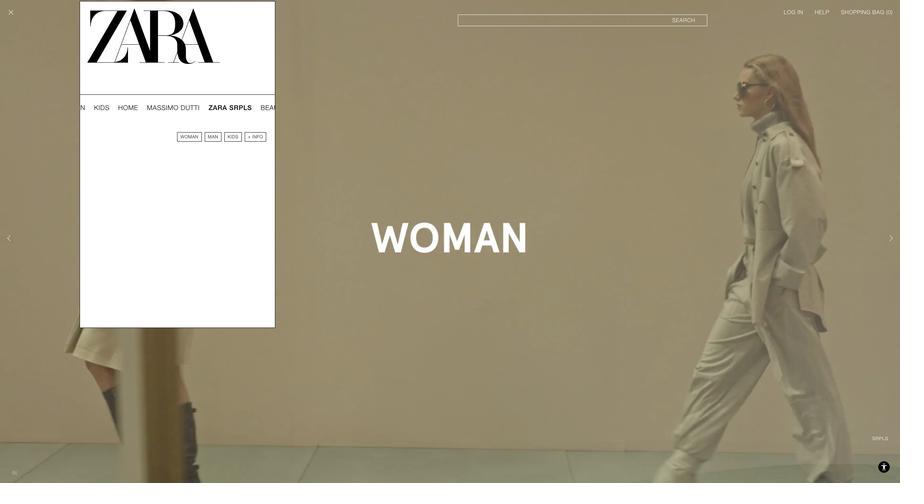 Task type: describe. For each thing, give the bounding box(es) containing it.
turn on/turn off sound image
[[9, 468, 20, 480]]

massimo dutti link
[[147, 104, 200, 112]]

info
[[252, 135, 263, 140]]

beauty
[[261, 104, 287, 112]]

search
[[673, 17, 696, 24]]

woman
[[180, 135, 199, 140]]

help
[[815, 9, 830, 16]]

dutti
[[181, 104, 200, 112]]

zara srpls link
[[209, 104, 252, 112]]

bag
[[873, 9, 885, 16]]

log
[[784, 9, 796, 16]]

zara
[[209, 104, 227, 112]]

zara logo united states. image
[[87, 9, 220, 64]]

+ info link
[[245, 132, 267, 142]]

0 horizontal spatial man link
[[70, 104, 85, 112]]

beauty link
[[261, 104, 287, 112]]

1 horizontal spatial man
[[208, 135, 218, 140]]

kids for top kids link
[[94, 104, 110, 112]]

0
[[888, 9, 892, 16]]

+
[[248, 135, 251, 140]]

log in
[[784, 9, 804, 16]]

+ info
[[248, 135, 263, 140]]



Task type: locate. For each thing, give the bounding box(es) containing it.
man
[[70, 104, 85, 112], [208, 135, 218, 140]]

kids link
[[94, 104, 110, 112], [225, 132, 242, 142]]

kids left +
[[228, 135, 239, 140]]

in
[[798, 9, 804, 16]]

zara logo united states. go to homepage image
[[87, 9, 220, 64]]

0 vertical spatial kids
[[94, 104, 110, 112]]

1 vertical spatial kids
[[228, 135, 239, 140]]

srpls
[[229, 104, 252, 112]]

0 horizontal spatial kids link
[[94, 104, 110, 112]]

search link
[[458, 15, 708, 26]]

man link
[[70, 104, 85, 112], [205, 132, 222, 142]]

0 vertical spatial man link
[[70, 104, 85, 112]]

kids link left +
[[225, 132, 242, 142]]

kids link left home link
[[94, 104, 110, 112]]

kids
[[94, 104, 110, 112], [228, 135, 239, 140]]

woman link
[[177, 132, 202, 142]]

kids for kids link to the bottom
[[228, 135, 239, 140]]

1 horizontal spatial kids link
[[225, 132, 242, 142]]

)
[[892, 9, 893, 16]]

kids left the home
[[94, 104, 110, 112]]

home
[[118, 104, 138, 112]]

1 horizontal spatial man link
[[205, 132, 222, 142]]

(
[[887, 9, 888, 16]]

0 horizontal spatial kids
[[94, 104, 110, 112]]

0 horizontal spatial man
[[70, 104, 85, 112]]

1 horizontal spatial kids
[[228, 135, 239, 140]]

home link
[[118, 104, 138, 112]]

0 vertical spatial man
[[70, 104, 85, 112]]

0 status
[[888, 9, 892, 16]]

massimo dutti
[[147, 104, 200, 112]]

log in link
[[784, 9, 804, 16]]

1 vertical spatial man link
[[205, 132, 222, 142]]

1 vertical spatial kids link
[[225, 132, 242, 142]]

shopping
[[841, 9, 871, 16]]

Product search search field
[[458, 15, 708, 26]]

0 vertical spatial kids link
[[94, 104, 110, 112]]

1 vertical spatial man
[[208, 135, 218, 140]]

help link
[[815, 9, 830, 16]]

shopping bag ( 0 )
[[841, 9, 893, 16]]

massimo
[[147, 104, 179, 112]]

zara srpls
[[209, 104, 252, 112]]



Task type: vqa. For each thing, say whether or not it's contained in the screenshot.
leftmost KIDS LINK
yes



